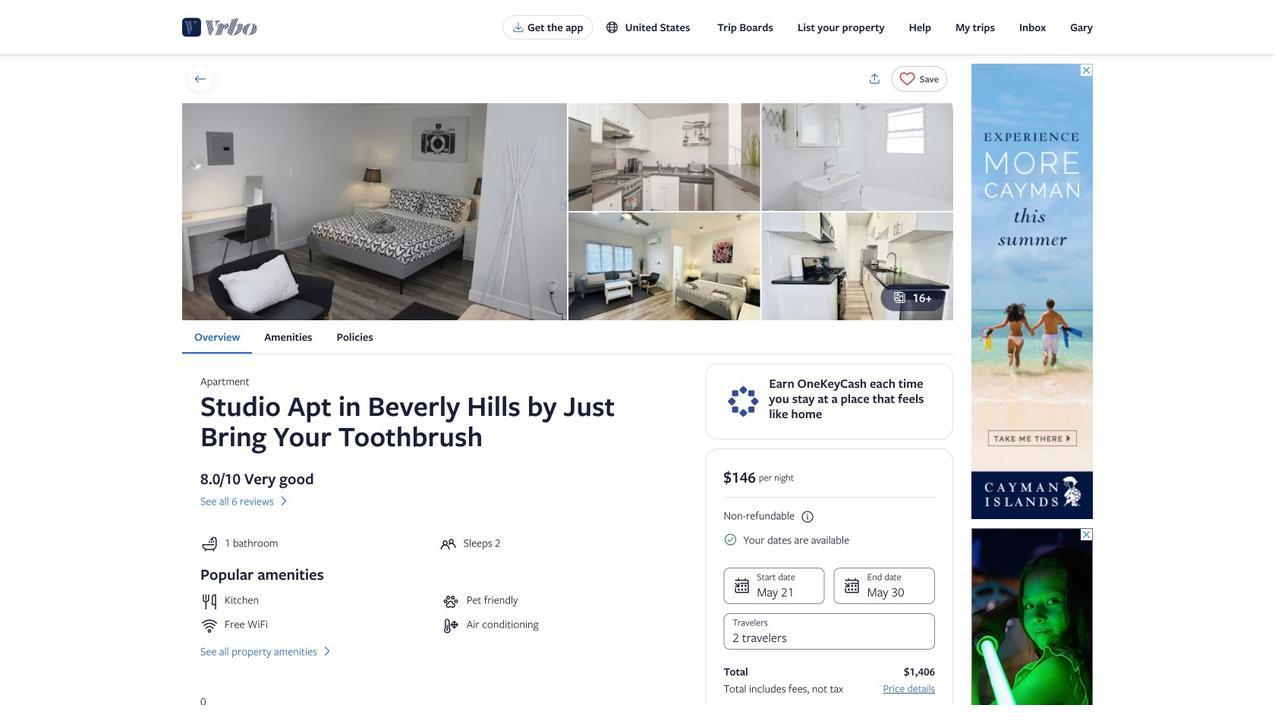 Task type: describe. For each thing, give the bounding box(es) containing it.
download the app button image
[[513, 21, 525, 33]]

medium image
[[277, 494, 291, 508]]

0 horizontal spatial private kitchen image
[[569, 103, 761, 211]]

share image
[[869, 72, 882, 86]]



Task type: vqa. For each thing, say whether or not it's contained in the screenshot.
the topmost MEDIUM image
yes



Task type: locate. For each thing, give the bounding box(es) containing it.
1 vertical spatial small image
[[724, 533, 738, 547]]

list item
[[201, 593, 436, 611], [443, 593, 679, 611], [201, 618, 436, 636], [443, 618, 679, 636]]

0 vertical spatial private kitchen image
[[569, 103, 761, 211]]

0 vertical spatial small image
[[606, 21, 620, 34]]

0 horizontal spatial small image
[[606, 21, 620, 34]]

room image
[[182, 103, 567, 321]]

1 horizontal spatial private kitchen image
[[762, 213, 954, 321]]

living area image
[[569, 213, 761, 321]]

1 horizontal spatial small image
[[724, 533, 738, 547]]

1 vertical spatial private kitchen image
[[762, 213, 954, 321]]

small image
[[606, 21, 620, 34], [724, 533, 738, 547]]

vrbo logo image
[[182, 15, 258, 39]]

list
[[182, 321, 954, 354]]

private kitchen image
[[569, 103, 761, 211], [762, 213, 954, 321]]

bathroom image
[[762, 103, 954, 211]]

show all 16 images image
[[893, 291, 907, 305]]

see all properties image
[[194, 72, 207, 86]]

medium image
[[320, 645, 334, 659]]



